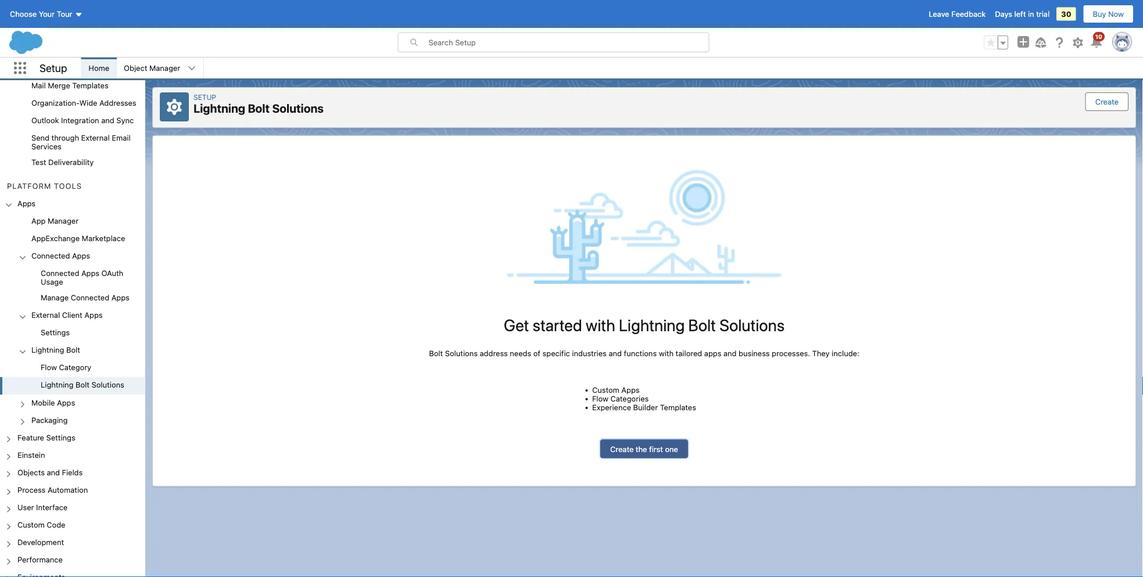 Task type: locate. For each thing, give the bounding box(es) containing it.
process automation link
[[17, 486, 88, 496]]

lightning down setup link
[[194, 101, 245, 115]]

feature
[[17, 433, 44, 442]]

1 vertical spatial connected
[[41, 269, 79, 278]]

test
[[31, 158, 46, 167]]

lightning bolt solutions
[[41, 381, 124, 389]]

1 vertical spatial settings
[[46, 433, 75, 442]]

connected down connected apps link
[[41, 269, 79, 278]]

leave feedback link
[[929, 10, 986, 18]]

leave feedback
[[929, 10, 986, 18]]

manager inside apps tree item
[[48, 216, 79, 225]]

sync
[[116, 116, 134, 125]]

specific
[[543, 349, 570, 358]]

custom
[[593, 386, 620, 395], [17, 521, 45, 529]]

apps up builder
[[622, 386, 640, 395]]

your
[[39, 10, 55, 18]]

1 vertical spatial templates
[[660, 403, 697, 412]]

lightning up bolt solutions address needs of specific industries and functions with tailored apps and business processes. they include:
[[619, 315, 685, 335]]

1 horizontal spatial flow
[[593, 395, 609, 403]]

setup lightning bolt solutions
[[194, 93, 324, 115]]

and
[[101, 116, 114, 125], [609, 349, 622, 358], [724, 349, 737, 358], [47, 468, 60, 477]]

interface
[[36, 503, 68, 512]]

connected apps tree item
[[0, 248, 145, 307]]

connected inside connected apps oauth usage
[[41, 269, 79, 278]]

1 horizontal spatial external
[[81, 134, 110, 142]]

0 horizontal spatial external
[[31, 311, 60, 319]]

create button
[[1086, 92, 1129, 111]]

custom up experience
[[593, 386, 620, 395]]

create
[[1096, 97, 1119, 106], [611, 445, 634, 454]]

manager for object manager
[[149, 64, 180, 72]]

lightning down settings link
[[31, 346, 64, 354]]

lightning
[[194, 101, 245, 115], [619, 315, 685, 335], [31, 346, 64, 354], [41, 381, 74, 389]]

flow left categories
[[593, 395, 609, 403]]

flow down lightning bolt link
[[41, 363, 57, 372]]

group containing connected apps oauth usage
[[0, 265, 145, 307]]

settings
[[41, 328, 70, 337], [46, 433, 75, 442]]

in
[[1029, 10, 1035, 18]]

bolt inside lightning bolt solutions link
[[76, 381, 90, 389]]

organization-wide addresses link
[[31, 99, 136, 109]]

connected for connected apps
[[31, 251, 70, 260]]

0 vertical spatial external
[[81, 134, 110, 142]]

solutions inside setup lightning bolt solutions
[[272, 101, 324, 115]]

apps left oauth
[[81, 269, 99, 278]]

connected down the appexchange
[[31, 251, 70, 260]]

appexchange marketplace
[[31, 234, 125, 243]]

days
[[996, 10, 1013, 18]]

appexchange
[[31, 234, 80, 243]]

group for apps
[[0, 213, 145, 430]]

0 horizontal spatial templates
[[72, 81, 109, 90]]

1 vertical spatial external
[[31, 311, 60, 319]]

0 vertical spatial flow
[[41, 363, 57, 372]]

processes.
[[772, 349, 811, 358]]

1 vertical spatial custom
[[17, 521, 45, 529]]

templates
[[72, 81, 109, 90], [660, 403, 697, 412]]

einstein link
[[17, 451, 45, 461]]

manage
[[41, 293, 69, 302]]

create inside button
[[1096, 97, 1119, 106]]

0 vertical spatial templates
[[72, 81, 109, 90]]

connected
[[31, 251, 70, 260], [41, 269, 79, 278], [71, 293, 109, 302]]

outlook integration and sync link
[[31, 116, 134, 127]]

choose your tour
[[10, 10, 72, 18]]

apps
[[705, 349, 722, 358]]

1 vertical spatial with
[[659, 349, 674, 358]]

0 vertical spatial manager
[[149, 64, 180, 72]]

0 vertical spatial connected
[[31, 251, 70, 260]]

1 horizontal spatial setup
[[194, 93, 216, 101]]

setup inside setup lightning bolt solutions
[[194, 93, 216, 101]]

category
[[59, 363, 91, 372]]

lightning bolt
[[31, 346, 80, 354]]

1 vertical spatial manager
[[48, 216, 79, 225]]

connected apps link
[[31, 251, 90, 262]]

external client apps link
[[31, 311, 103, 321]]

1 vertical spatial setup
[[194, 93, 216, 101]]

1 vertical spatial flow
[[593, 395, 609, 403]]

development link
[[17, 538, 64, 549]]

user interface
[[17, 503, 68, 512]]

solutions inside lightning bolt solutions link
[[92, 381, 124, 389]]

organization-wide addresses
[[31, 99, 136, 107]]

app
[[31, 216, 46, 225]]

lightning inside setup lightning bolt solutions
[[194, 101, 245, 115]]

create for create the first one
[[611, 445, 634, 454]]

solutions
[[272, 101, 324, 115], [720, 315, 785, 335], [445, 349, 478, 358], [92, 381, 124, 389]]

settings down "packaging" link
[[46, 433, 75, 442]]

email
[[112, 134, 131, 142]]

addresses
[[99, 99, 136, 107]]

flow inside lightning bolt tree item
[[41, 363, 57, 372]]

0 horizontal spatial create
[[611, 445, 634, 454]]

manage connected apps link
[[41, 293, 130, 304]]

they
[[813, 349, 830, 358]]

home link
[[82, 58, 116, 79]]

custom for custom code
[[17, 521, 45, 529]]

group containing flow category
[[0, 360, 145, 395]]

group
[[0, 0, 145, 172], [984, 35, 1009, 49], [0, 213, 145, 430], [0, 265, 145, 307], [0, 360, 145, 395]]

create inside button
[[611, 445, 634, 454]]

custom code
[[17, 521, 65, 529]]

bolt inside lightning bolt link
[[66, 346, 80, 354]]

connected apps oauth usage
[[41, 269, 123, 286]]

and left functions
[[609, 349, 622, 358]]

1 horizontal spatial custom
[[593, 386, 620, 395]]

external
[[81, 134, 110, 142], [31, 311, 60, 319]]

setup for setup lightning bolt solutions
[[194, 93, 216, 101]]

client
[[62, 311, 82, 319]]

leave
[[929, 10, 950, 18]]

connected down "connected apps oauth usage" link
[[71, 293, 109, 302]]

group containing app manager
[[0, 213, 145, 430]]

get started with lightning bolt solutions
[[504, 315, 785, 335]]

and left sync
[[101, 116, 114, 125]]

flow
[[41, 363, 57, 372], [593, 395, 609, 403]]

0 horizontal spatial setup
[[40, 62, 67, 74]]

with up industries
[[586, 315, 616, 335]]

group for lightning bolt
[[0, 360, 145, 395]]

now
[[1109, 10, 1125, 18]]

process
[[17, 486, 46, 494]]

manager right object
[[149, 64, 180, 72]]

external down the manage
[[31, 311, 60, 319]]

group for connected apps
[[0, 265, 145, 307]]

apps down platform
[[17, 199, 36, 208]]

objects and fields link
[[17, 468, 83, 479]]

user
[[17, 503, 34, 512]]

0 horizontal spatial manager
[[48, 216, 79, 225]]

settings up 'lightning bolt'
[[41, 328, 70, 337]]

templates right builder
[[660, 403, 697, 412]]

0 vertical spatial custom
[[593, 386, 620, 395]]

get started with lightning bolt solutions image
[[504, 168, 785, 287]]

apps inside custom apps flow categories experience builder templates
[[622, 386, 640, 395]]

0 vertical spatial create
[[1096, 97, 1119, 106]]

0 horizontal spatial flow
[[41, 363, 57, 372]]

1 horizontal spatial with
[[659, 349, 674, 358]]

0 vertical spatial setup
[[40, 62, 67, 74]]

1 horizontal spatial templates
[[660, 403, 697, 412]]

code
[[47, 521, 65, 529]]

apps
[[17, 199, 36, 208], [72, 251, 90, 260], [81, 269, 99, 278], [111, 293, 130, 302], [85, 311, 103, 319], [622, 386, 640, 395], [57, 398, 75, 407]]

performance
[[17, 556, 63, 564]]

manager up the appexchange
[[48, 216, 79, 225]]

settings link
[[41, 328, 70, 339]]

industries
[[572, 349, 607, 358]]

connected for connected apps oauth usage
[[41, 269, 79, 278]]

1 vertical spatial create
[[611, 445, 634, 454]]

templates inside custom apps flow categories experience builder templates
[[660, 403, 697, 412]]

manager
[[149, 64, 180, 72], [48, 216, 79, 225]]

external down outlook integration and sync link
[[81, 134, 110, 142]]

connected apps
[[31, 251, 90, 260]]

1 horizontal spatial create
[[1096, 97, 1119, 106]]

with
[[586, 315, 616, 335], [659, 349, 674, 358]]

0 horizontal spatial custom
[[17, 521, 45, 529]]

templates up wide
[[72, 81, 109, 90]]

0 vertical spatial settings
[[41, 328, 70, 337]]

one
[[665, 445, 679, 454]]

custom inside custom apps flow categories experience builder templates
[[593, 386, 620, 395]]

0 horizontal spatial with
[[586, 315, 616, 335]]

platform
[[7, 182, 51, 190]]

1 horizontal spatial manager
[[149, 64, 180, 72]]

buy now
[[1094, 10, 1125, 18]]

custom down user
[[17, 521, 45, 529]]

development
[[17, 538, 64, 547]]

with left tailored
[[659, 349, 674, 358]]



Task type: vqa. For each thing, say whether or not it's contained in the screenshot.
Your 2+
no



Task type: describe. For each thing, give the bounding box(es) containing it.
of
[[534, 349, 541, 358]]

apps down the manage connected apps link
[[85, 311, 103, 319]]

and right apps
[[724, 349, 737, 358]]

settings inside external client apps tree item
[[41, 328, 70, 337]]

flow category
[[41, 363, 91, 372]]

app manager
[[31, 216, 79, 225]]

external client apps tree item
[[0, 307, 145, 342]]

manage connected apps
[[41, 293, 130, 302]]

left
[[1015, 10, 1027, 18]]

mail
[[31, 81, 46, 90]]

needs
[[510, 349, 532, 358]]

tour
[[57, 10, 72, 18]]

choose your tour button
[[9, 5, 83, 23]]

trial
[[1037, 10, 1050, 18]]

mobile
[[31, 398, 55, 407]]

functions
[[624, 349, 657, 358]]

send through external email services link
[[31, 134, 145, 151]]

feature settings link
[[17, 433, 75, 444]]

connected apps oauth usage link
[[41, 269, 145, 286]]

builder
[[634, 403, 658, 412]]

mail merge templates
[[31, 81, 109, 90]]

external inside the send through external email services
[[81, 134, 110, 142]]

0 vertical spatial with
[[586, 315, 616, 335]]

outlook integration and sync
[[31, 116, 134, 125]]

process automation
[[17, 486, 88, 494]]

lightning bolt solutions link
[[41, 381, 124, 391]]

object manager link
[[117, 58, 187, 79]]

outlook
[[31, 116, 59, 125]]

apps down the lightning bolt solutions tree item
[[57, 398, 75, 407]]

2 vertical spatial connected
[[71, 293, 109, 302]]

setup for setup
[[40, 62, 67, 74]]

objects
[[17, 468, 45, 477]]

packaging link
[[31, 416, 68, 426]]

external client apps
[[31, 311, 103, 319]]

templates inside group
[[72, 81, 109, 90]]

create the first one button
[[601, 440, 688, 459]]

object manager
[[124, 64, 180, 72]]

bolt solutions address needs of specific industries and functions with tailored apps and business processes. they include:
[[429, 349, 860, 358]]

group containing mail merge templates
[[0, 0, 145, 172]]

external inside tree item
[[31, 311, 60, 319]]

experience
[[593, 403, 632, 412]]

apps down appexchange marketplace link on the top left
[[72, 251, 90, 260]]

started
[[533, 315, 582, 335]]

custom apps flow categories experience builder templates
[[593, 386, 697, 412]]

and up process automation
[[47, 468, 60, 477]]

apps tree item
[[0, 195, 145, 430]]

feedback
[[952, 10, 986, 18]]

usage
[[41, 278, 63, 286]]

app manager link
[[31, 216, 79, 227]]

tailored
[[676, 349, 703, 358]]

automation
[[48, 486, 88, 494]]

apps inside connected apps oauth usage
[[81, 269, 99, 278]]

send through external email services
[[31, 134, 131, 151]]

first
[[650, 445, 663, 454]]

flow inside custom apps flow categories experience builder templates
[[593, 395, 609, 403]]

apps link
[[17, 199, 36, 209]]

buy
[[1094, 10, 1107, 18]]

feature settings
[[17, 433, 75, 442]]

include:
[[832, 349, 860, 358]]

mobile apps
[[31, 398, 75, 407]]

bolt inside setup lightning bolt solutions
[[248, 101, 270, 115]]

lightning bolt link
[[31, 346, 80, 356]]

oauth
[[102, 269, 123, 278]]

Search Setup text field
[[429, 33, 709, 52]]

services
[[31, 142, 62, 151]]

lightning bolt tree item
[[0, 342, 145, 395]]

lightning up mobile apps
[[41, 381, 74, 389]]

create the first one
[[611, 445, 679, 454]]

flow category link
[[41, 363, 91, 374]]

test deliverability
[[31, 158, 94, 167]]

lightning bolt solutions tree item
[[0, 377, 145, 395]]

home
[[89, 64, 109, 72]]

tools
[[54, 182, 82, 190]]

buy now button
[[1084, 5, 1134, 23]]

fields
[[62, 468, 83, 477]]

einstein
[[17, 451, 45, 459]]

platform tools
[[7, 182, 82, 190]]

mail merge templates link
[[31, 81, 109, 92]]

address
[[480, 349, 508, 358]]

packaging
[[31, 416, 68, 424]]

user interface link
[[17, 503, 68, 514]]

create for create
[[1096, 97, 1119, 106]]

objects and fields
[[17, 468, 83, 477]]

business
[[739, 349, 770, 358]]

merge
[[48, 81, 70, 90]]

manager for app manager
[[48, 216, 79, 225]]

categories
[[611, 395, 649, 403]]

performance link
[[17, 556, 63, 566]]

apps down oauth
[[111, 293, 130, 302]]

appexchange marketplace link
[[31, 234, 125, 244]]

10
[[1096, 33, 1103, 40]]

deliverability
[[48, 158, 94, 167]]

custom for custom apps flow categories experience builder templates
[[593, 386, 620, 395]]

custom code link
[[17, 521, 65, 531]]

integration
[[61, 116, 99, 125]]



